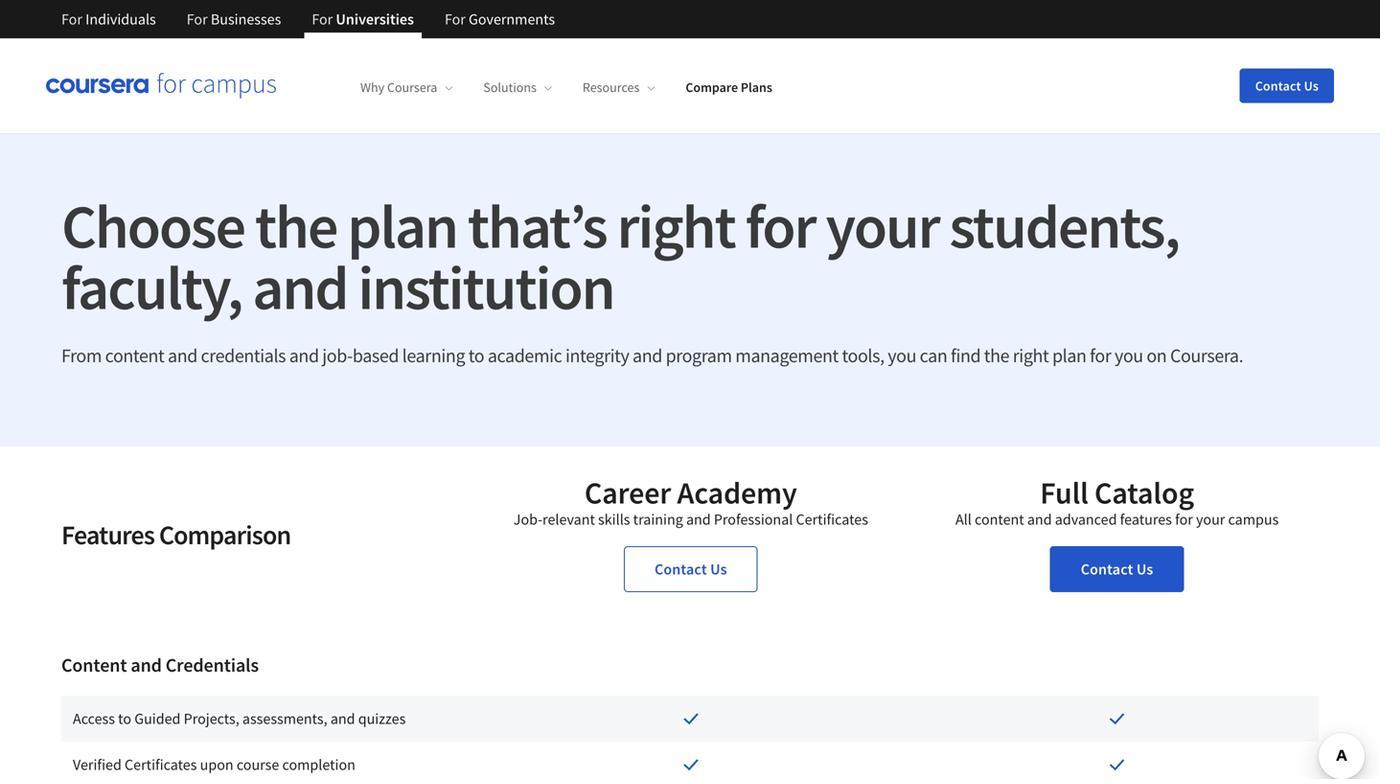 Task type: describe. For each thing, give the bounding box(es) containing it.
choose
[[61, 187, 245, 265]]

for for governments
[[445, 10, 466, 29]]

management
[[735, 344, 838, 368]]

coursera.
[[1170, 344, 1243, 368]]

compare plans link
[[686, 79, 772, 96]]

based
[[353, 344, 399, 368]]

and left credentials
[[168, 344, 197, 368]]

certificates inside career academy job-relevant skills training and professional certificates
[[796, 510, 868, 529]]

compare plans
[[686, 79, 772, 96]]

program
[[666, 344, 732, 368]]

resources
[[583, 79, 640, 96]]

compare
[[686, 79, 738, 96]]

0 vertical spatial to
[[468, 344, 484, 368]]

2 you from the left
[[1115, 344, 1143, 368]]

contact for 2nd contact us link from the right
[[655, 560, 707, 579]]

that's
[[468, 187, 606, 265]]

the inside choose the plan that's right for your students, faculty, and institution
[[255, 187, 337, 265]]

job-
[[514, 510, 543, 529]]

academic
[[488, 344, 562, 368]]

tools,
[[842, 344, 884, 368]]

banner navigation
[[46, 0, 570, 38]]

skills
[[598, 510, 630, 529]]

and right integrity
[[633, 344, 662, 368]]

for individuals
[[61, 10, 156, 29]]

credentials
[[201, 344, 286, 368]]

us inside button
[[1304, 77, 1319, 94]]

for inside full catalog all content and advanced features for your campus
[[1175, 510, 1193, 529]]

why coursera link
[[360, 79, 453, 96]]

1 horizontal spatial us
[[1137, 560, 1153, 579]]

and inside full catalog all content and advanced features for your campus
[[1027, 510, 1052, 529]]

and left quizzes
[[330, 709, 355, 728]]

solutions
[[483, 79, 537, 96]]

content and credentials
[[61, 653, 259, 677]]

all
[[956, 510, 972, 529]]

contact us button
[[1240, 69, 1334, 103]]

0 horizontal spatial to
[[118, 709, 131, 728]]

for governments
[[445, 10, 555, 29]]

campus
[[1228, 510, 1279, 529]]

coursera
[[387, 79, 437, 96]]

advanced
[[1055, 510, 1117, 529]]

governments
[[469, 10, 555, 29]]

1 horizontal spatial the
[[984, 344, 1009, 368]]

comparison
[[159, 518, 291, 552]]

learning
[[402, 344, 465, 368]]

projects,
[[184, 709, 239, 728]]

academy
[[677, 473, 797, 512]]

2 contact us link from the left
[[1050, 546, 1184, 592]]

assessments,
[[242, 709, 327, 728]]

choose the plan that's right for your students, faculty, and institution
[[61, 187, 1179, 326]]

guided
[[134, 709, 181, 728]]

why
[[360, 79, 384, 96]]

and inside choose the plan that's right for your students, faculty, and institution
[[252, 249, 347, 326]]

access
[[73, 709, 115, 728]]

features
[[61, 518, 154, 552]]

find
[[951, 344, 981, 368]]

access to guided projects, assessments, and quizzes
[[73, 709, 406, 728]]

for for universities
[[312, 10, 333, 29]]

right inside choose the plan that's right for your students, faculty, and institution
[[617, 187, 735, 265]]

content
[[61, 653, 127, 677]]

on
[[1147, 344, 1167, 368]]

and right content
[[131, 653, 162, 677]]



Task type: locate. For each thing, give the bounding box(es) containing it.
content inside full catalog all content and advanced features for your campus
[[975, 510, 1024, 529]]

0 vertical spatial content
[[105, 344, 164, 368]]

integrity
[[565, 344, 629, 368]]

1 for from the left
[[61, 10, 82, 29]]

0 horizontal spatial content
[[105, 344, 164, 368]]

2 horizontal spatial contact us
[[1255, 77, 1319, 94]]

contact us link
[[624, 546, 758, 592], [1050, 546, 1184, 592]]

0 vertical spatial certificates
[[796, 510, 868, 529]]

0 vertical spatial for
[[745, 187, 815, 265]]

plan inside choose the plan that's right for your students, faculty, and institution
[[347, 187, 457, 265]]

for for businesses
[[187, 10, 208, 29]]

professional
[[714, 510, 793, 529]]

1 vertical spatial right
[[1013, 344, 1049, 368]]

from content and credentials and job-based learning to academic integrity and program management tools, you can find the right plan for you on coursera.
[[61, 344, 1243, 368]]

1 horizontal spatial plan
[[1052, 344, 1086, 368]]

1 horizontal spatial for
[[1090, 344, 1111, 368]]

0 horizontal spatial for
[[745, 187, 815, 265]]

businesses
[[211, 10, 281, 29]]

features comparison
[[61, 518, 291, 552]]

for businesses
[[187, 10, 281, 29]]

faculty,
[[61, 249, 242, 326]]

0 vertical spatial the
[[255, 187, 337, 265]]

why coursera
[[360, 79, 437, 96]]

1 contact us link from the left
[[624, 546, 758, 592]]

1 horizontal spatial you
[[1115, 344, 1143, 368]]

contact for contact us button
[[1255, 77, 1301, 94]]

and inside career academy job-relevant skills training and professional certificates
[[686, 510, 711, 529]]

1 vertical spatial the
[[984, 344, 1009, 368]]

contact us for second contact us link
[[1081, 560, 1153, 579]]

training
[[633, 510, 683, 529]]

0 horizontal spatial contact us link
[[624, 546, 758, 592]]

students,
[[949, 187, 1179, 265]]

your inside full catalog all content and advanced features for your campus
[[1196, 510, 1225, 529]]

your
[[826, 187, 939, 265], [1196, 510, 1225, 529]]

the
[[255, 187, 337, 265], [984, 344, 1009, 368]]

institution
[[358, 249, 614, 326]]

your inside choose the plan that's right for your students, faculty, and institution
[[826, 187, 939, 265]]

contact us link down features
[[1050, 546, 1184, 592]]

full catalog all content and advanced features for your campus
[[956, 473, 1279, 529]]

to right 'access'
[[118, 709, 131, 728]]

4 for from the left
[[445, 10, 466, 29]]

to
[[468, 344, 484, 368], [118, 709, 131, 728]]

plans
[[741, 79, 772, 96]]

2 vertical spatial for
[[1175, 510, 1193, 529]]

upon
[[200, 755, 234, 774]]

solutions link
[[483, 79, 552, 96]]

0 horizontal spatial plan
[[347, 187, 457, 265]]

3 for from the left
[[312, 10, 333, 29]]

verified certificates upon course completion
[[73, 755, 355, 774]]

for left universities
[[312, 10, 333, 29]]

certificates
[[796, 510, 868, 529], [125, 755, 197, 774]]

full
[[1040, 473, 1089, 512]]

content
[[105, 344, 164, 368], [975, 510, 1024, 529]]

us
[[1304, 77, 1319, 94], [710, 560, 727, 579], [1137, 560, 1153, 579]]

contact
[[1255, 77, 1301, 94], [655, 560, 707, 579], [1081, 560, 1133, 579]]

0 horizontal spatial certificates
[[125, 755, 197, 774]]

for inside choose the plan that's right for your students, faculty, and institution
[[745, 187, 815, 265]]

1 horizontal spatial content
[[975, 510, 1024, 529]]

1 vertical spatial for
[[1090, 344, 1111, 368]]

and up job-
[[252, 249, 347, 326]]

1 horizontal spatial contact
[[1081, 560, 1133, 579]]

1 horizontal spatial your
[[1196, 510, 1225, 529]]

course
[[237, 755, 279, 774]]

0 horizontal spatial contact us
[[655, 560, 727, 579]]

0 horizontal spatial the
[[255, 187, 337, 265]]

can
[[920, 344, 947, 368]]

contact us link down 'training'
[[624, 546, 758, 592]]

from
[[61, 344, 102, 368]]

and left advanced
[[1027, 510, 1052, 529]]

credentials
[[166, 653, 259, 677]]

1 vertical spatial your
[[1196, 510, 1225, 529]]

0 horizontal spatial you
[[888, 344, 916, 368]]

relevant
[[543, 510, 595, 529]]

1 horizontal spatial contact us link
[[1050, 546, 1184, 592]]

for
[[745, 187, 815, 265], [1090, 344, 1111, 368], [1175, 510, 1193, 529]]

1 vertical spatial content
[[975, 510, 1024, 529]]

0 horizontal spatial right
[[617, 187, 735, 265]]

resources link
[[583, 79, 655, 96]]

completion
[[282, 755, 355, 774]]

0 horizontal spatial your
[[826, 187, 939, 265]]

for left businesses
[[187, 10, 208, 29]]

contact us for 2nd contact us link from the right
[[655, 560, 727, 579]]

for
[[61, 10, 82, 29], [187, 10, 208, 29], [312, 10, 333, 29], [445, 10, 466, 29]]

1 horizontal spatial to
[[468, 344, 484, 368]]

contact us for contact us button
[[1255, 77, 1319, 94]]

and left job-
[[289, 344, 319, 368]]

for for individuals
[[61, 10, 82, 29]]

2 horizontal spatial us
[[1304, 77, 1319, 94]]

career
[[585, 473, 671, 512]]

and
[[252, 249, 347, 326], [168, 344, 197, 368], [289, 344, 319, 368], [633, 344, 662, 368], [686, 510, 711, 529], [1027, 510, 1052, 529], [131, 653, 162, 677], [330, 709, 355, 728]]

career academy job-relevant skills training and professional certificates
[[514, 473, 868, 529]]

job-
[[322, 344, 353, 368]]

certificates right professional
[[796, 510, 868, 529]]

you
[[888, 344, 916, 368], [1115, 344, 1143, 368]]

1 vertical spatial to
[[118, 709, 131, 728]]

right
[[617, 187, 735, 265], [1013, 344, 1049, 368]]

to right learning
[[468, 344, 484, 368]]

1 horizontal spatial contact us
[[1081, 560, 1153, 579]]

universities
[[336, 10, 414, 29]]

content right from
[[105, 344, 164, 368]]

1 you from the left
[[888, 344, 916, 368]]

0 vertical spatial plan
[[347, 187, 457, 265]]

and right 'training'
[[686, 510, 711, 529]]

0 horizontal spatial contact
[[655, 560, 707, 579]]

individuals
[[85, 10, 156, 29]]

2 horizontal spatial for
[[1175, 510, 1193, 529]]

1 vertical spatial certificates
[[125, 755, 197, 774]]

1 horizontal spatial certificates
[[796, 510, 868, 529]]

you left 'can'
[[888, 344, 916, 368]]

2 horizontal spatial contact
[[1255, 77, 1301, 94]]

coursera for campus image
[[46, 73, 276, 99]]

contact for second contact us link
[[1081, 560, 1133, 579]]

catalog
[[1095, 473, 1194, 512]]

0 horizontal spatial us
[[710, 560, 727, 579]]

content right the all at the right bottom of page
[[975, 510, 1024, 529]]

0 vertical spatial your
[[826, 187, 939, 265]]

features
[[1120, 510, 1172, 529]]

1 horizontal spatial right
[[1013, 344, 1049, 368]]

contact us inside button
[[1255, 77, 1319, 94]]

for left "governments"
[[445, 10, 466, 29]]

plan
[[347, 187, 457, 265], [1052, 344, 1086, 368]]

for left individuals
[[61, 10, 82, 29]]

contact us
[[1255, 77, 1319, 94], [655, 560, 727, 579], [1081, 560, 1153, 579]]

2 for from the left
[[187, 10, 208, 29]]

certificates down guided
[[125, 755, 197, 774]]

1 vertical spatial plan
[[1052, 344, 1086, 368]]

0 vertical spatial right
[[617, 187, 735, 265]]

you left "on"
[[1115, 344, 1143, 368]]

verified
[[73, 755, 122, 774]]

for universities
[[312, 10, 414, 29]]

quizzes
[[358, 709, 406, 728]]

contact inside button
[[1255, 77, 1301, 94]]



Task type: vqa. For each thing, say whether or not it's contained in the screenshot.
Johns Hopkins University image
no



